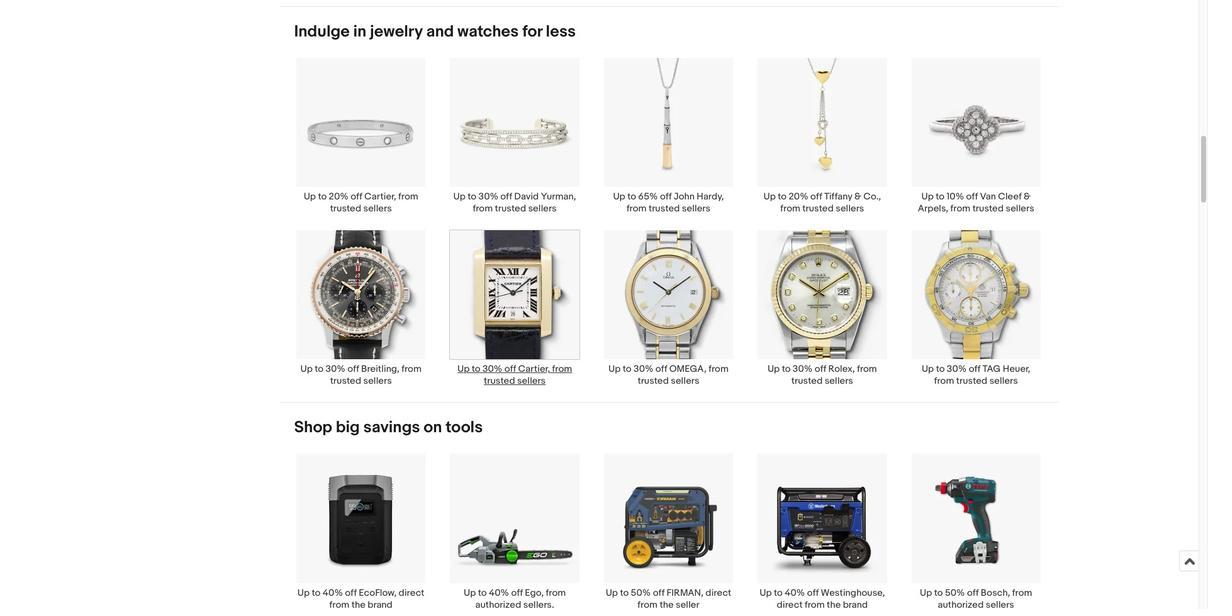 Task type: describe. For each thing, give the bounding box(es) containing it.
tag
[[983, 363, 1001, 375]]

65%
[[638, 191, 658, 203]]

van
[[980, 191, 996, 203]]

tiffany
[[824, 191, 852, 203]]

shop
[[294, 418, 332, 438]]

up to 40% off ego, from authorized sellers. link
[[438, 453, 592, 609]]

off for up to 50% off bosch, from authorized sellers
[[967, 587, 979, 599]]

rolex,
[[828, 363, 855, 375]]

to for up to 30% off omega, from trusted sellers
[[623, 363, 632, 375]]

from inside up to 30% off breitling, from trusted sellers
[[402, 363, 422, 375]]

up for up to 30% off tag heuer, from trusted sellers
[[922, 363, 934, 375]]

up for up to 30% off rolex, from trusted sellers
[[768, 363, 780, 375]]

trusted inside up to 30% off omega, from trusted sellers
[[638, 375, 669, 387]]

westinghouse,
[[821, 587, 885, 599]]

to for up to 40% off westinghouse, direct from the brand
[[774, 587, 783, 599]]

ego,
[[525, 587, 544, 599]]

from inside up to 30% off omega, from trusted sellers
[[709, 363, 729, 375]]

to for up to 50% off bosch, from authorized sellers
[[934, 587, 943, 599]]

up to 30% off david yurman, from trusted sellers
[[453, 191, 576, 215]]

sellers inside up to 50% off bosch, from authorized sellers
[[986, 599, 1014, 609]]

less
[[546, 22, 576, 41]]

40% for westinghouse,
[[785, 587, 805, 599]]

yurman,
[[541, 191, 576, 203]]

up to 40% off westinghouse, direct from the brand
[[760, 587, 885, 609]]

30% for rolex,
[[793, 363, 813, 375]]

sellers.
[[523, 599, 554, 609]]

sellers inside up to 20% off cartier, from trusted sellers
[[363, 203, 392, 215]]

off for up to 40% off westinghouse, direct from the brand
[[807, 587, 819, 599]]

to for up to 20% off tiffany & co., from trusted sellers
[[778, 191, 787, 203]]

heuer,
[[1003, 363, 1031, 375]]

up to 40% off ecoflow, direct from the brand
[[298, 587, 424, 609]]

50% for from
[[631, 587, 651, 599]]

up for up to 30% off breitling, from trusted sellers
[[300, 363, 313, 375]]

david
[[514, 191, 539, 203]]

cartier, for 30%
[[518, 363, 550, 375]]

up for up to 30% off cartier, from trusted sellers
[[457, 363, 470, 375]]

arpels,
[[918, 203, 948, 215]]

to for up to 50% off firman, direct from the seller
[[620, 587, 629, 599]]

up for up to 20% off tiffany & co., from trusted sellers
[[764, 191, 776, 203]]

trusted inside up to 30% off rolex, from trusted sellers
[[792, 375, 823, 387]]

& inside up to 20% off tiffany & co., from trusted sellers
[[854, 191, 861, 203]]

off for up to 30% off cartier, from trusted sellers
[[504, 363, 516, 375]]

30% for breitling,
[[326, 363, 345, 375]]

from inside up to 30% off rolex, from trusted sellers
[[857, 363, 877, 375]]

sellers inside up to 30% off david yurman, from trusted sellers
[[528, 203, 557, 215]]

up to 65% off john hardy, from trusted sellers link
[[592, 57, 745, 215]]

list for indulge in jewelry and watches for less
[[279, 57, 1058, 402]]

to for up to 65% off john hardy, from trusted sellers
[[627, 191, 636, 203]]

sellers inside up to 30% off rolex, from trusted sellers
[[825, 375, 853, 387]]

indulge
[[294, 22, 350, 41]]

up for up to 30% off omega, from trusted sellers
[[609, 363, 621, 375]]

off for up to 40% off ecoflow, direct from the brand
[[345, 587, 357, 599]]

up for up to 30% off david yurman, from trusted sellers
[[453, 191, 466, 203]]

40% for ecoflow,
[[323, 587, 343, 599]]

sellers inside up to 10% off van cleef & arpels, from trusted sellers
[[1006, 203, 1034, 215]]

up to 10% off van cleef & arpels, from trusted sellers link
[[899, 57, 1053, 215]]

off for up to 30% off tag heuer, from trusted sellers
[[969, 363, 981, 375]]

trusted inside up to 30% off cartier, from trusted sellers
[[484, 375, 515, 387]]

up to 40% off ego, from authorized sellers.
[[464, 587, 566, 609]]

from inside the 'up to 40% off ecoflow, direct from the brand'
[[329, 599, 349, 609]]

up for up to 10% off van cleef & arpels, from trusted sellers
[[922, 191, 934, 203]]

up to 50% off firman, direct from the seller
[[606, 587, 731, 609]]

for
[[522, 22, 542, 41]]

savings
[[363, 418, 420, 438]]

30% for cartier,
[[483, 363, 502, 375]]

cartier, for 20%
[[364, 191, 396, 203]]

the for ecoflow,
[[352, 599, 366, 609]]

up to 20% off cartier, from trusted sellers
[[304, 191, 418, 215]]

john
[[674, 191, 695, 203]]

off for up to 40% off ego, from authorized sellers.
[[511, 587, 523, 599]]

off for up to 30% off david yurman, from trusted sellers
[[500, 191, 512, 203]]

to for up to 30% off cartier, from trusted sellers
[[472, 363, 480, 375]]

from inside up to 50% off firman, direct from the seller
[[638, 599, 658, 609]]

sellers inside the up to 65% off john hardy, from trusted sellers
[[682, 203, 711, 215]]

off for up to 10% off van cleef & arpels, from trusted sellers
[[966, 191, 978, 203]]

off for up to 20% off tiffany & co., from trusted sellers
[[811, 191, 822, 203]]

up to 20% off tiffany & co., from trusted sellers link
[[745, 57, 899, 215]]

the for westinghouse,
[[827, 599, 841, 609]]

up for up to 40% off ecoflow, direct from the brand
[[298, 587, 310, 599]]

up to 50% off firman, direct from the seller link
[[592, 453, 745, 609]]

seller
[[676, 599, 700, 609]]

up for up to 50% off firman, direct from the seller
[[606, 587, 618, 599]]

trusted inside up to 20% off tiffany & co., from trusted sellers
[[803, 203, 834, 215]]

to for up to 30% off tag heuer, from trusted sellers
[[936, 363, 945, 375]]

direct for up to 50% off firman, direct from the seller
[[706, 587, 731, 599]]

bosch,
[[981, 587, 1010, 599]]

up to 50% off bosch, from authorized sellers link
[[899, 453, 1053, 609]]

off for up to 30% off rolex, from trusted sellers
[[815, 363, 826, 375]]

up to 20% off cartier, from trusted sellers link
[[284, 57, 438, 215]]

up to 65% off john hardy, from trusted sellers
[[613, 191, 724, 215]]



Task type: vqa. For each thing, say whether or not it's contained in the screenshot.
Classified Ads
no



Task type: locate. For each thing, give the bounding box(es) containing it.
brand inside up to 40% off westinghouse, direct from the brand
[[843, 599, 868, 609]]

30% inside up to 30% off david yurman, from trusted sellers
[[479, 191, 498, 203]]

trusted inside up to 30% off breitling, from trusted sellers
[[330, 375, 361, 387]]

trusted
[[330, 203, 361, 215], [495, 203, 526, 215], [649, 203, 680, 215], [803, 203, 834, 215], [973, 203, 1004, 215], [330, 375, 361, 387], [484, 375, 515, 387], [638, 375, 669, 387], [792, 375, 823, 387], [956, 375, 988, 387]]

0 horizontal spatial cartier,
[[364, 191, 396, 203]]

up inside the 'up to 40% off ecoflow, direct from the brand'
[[298, 587, 310, 599]]

list
[[279, 0, 1058, 6], [279, 57, 1058, 402], [279, 453, 1058, 609]]

to for up to 30% off breitling, from trusted sellers
[[315, 363, 323, 375]]

off for up to 30% off breitling, from trusted sellers
[[347, 363, 359, 375]]

2 authorized from the left
[[938, 599, 984, 609]]

from inside up to 30% off tag heuer, from trusted sellers
[[934, 375, 954, 387]]

20% inside up to 20% off tiffany & co., from trusted sellers
[[789, 191, 808, 203]]

sellers inside up to 30% off breitling, from trusted sellers
[[363, 375, 392, 387]]

up inside up to 30% off rolex, from trusted sellers
[[768, 363, 780, 375]]

the for firman,
[[660, 599, 674, 609]]

up to 30% off breitling, from trusted sellers
[[300, 363, 422, 387]]

on
[[424, 418, 442, 438]]

direct
[[399, 587, 424, 599], [706, 587, 731, 599], [777, 599, 803, 609]]

to inside up to 30% off david yurman, from trusted sellers
[[468, 191, 476, 203]]

to inside up to 40% off westinghouse, direct from the brand
[[774, 587, 783, 599]]

&
[[854, 191, 861, 203], [1024, 191, 1031, 203]]

from inside up to 30% off david yurman, from trusted sellers
[[473, 203, 493, 215]]

to for up to 20% off cartier, from trusted sellers
[[318, 191, 327, 203]]

30% for omega,
[[634, 363, 654, 375]]

hardy,
[[697, 191, 724, 203]]

brand inside the 'up to 40% off ecoflow, direct from the brand'
[[368, 599, 393, 609]]

off inside up to 30% off david yurman, from trusted sellers
[[500, 191, 512, 203]]

40% inside up to 40% off westinghouse, direct from the brand
[[785, 587, 805, 599]]

to inside up to 30% off breitling, from trusted sellers
[[315, 363, 323, 375]]

off inside up to 30% off omega, from trusted sellers
[[656, 363, 667, 375]]

authorized for 40%
[[475, 599, 521, 609]]

trusted inside the up to 65% off john hardy, from trusted sellers
[[649, 203, 680, 215]]

30% for tag
[[947, 363, 967, 375]]

1 horizontal spatial authorized
[[938, 599, 984, 609]]

up for up to 40% off ego, from authorized sellers.
[[464, 587, 476, 599]]

off inside up to 30% off tag heuer, from trusted sellers
[[969, 363, 981, 375]]

1 horizontal spatial &
[[1024, 191, 1031, 203]]

to inside up to 30% off tag heuer, from trusted sellers
[[936, 363, 945, 375]]

authorized inside the up to 40% off ego, from authorized sellers.
[[475, 599, 521, 609]]

1 vertical spatial list
[[279, 57, 1058, 402]]

off for up to 65% off john hardy, from trusted sellers
[[660, 191, 672, 203]]

1 the from the left
[[352, 599, 366, 609]]

up
[[304, 191, 316, 203], [453, 191, 466, 203], [613, 191, 625, 203], [764, 191, 776, 203], [922, 191, 934, 203], [300, 363, 313, 375], [457, 363, 470, 375], [609, 363, 621, 375], [768, 363, 780, 375], [922, 363, 934, 375], [298, 587, 310, 599], [464, 587, 476, 599], [606, 587, 618, 599], [760, 587, 772, 599], [920, 587, 932, 599]]

cleef
[[998, 191, 1022, 203]]

20% for from
[[789, 191, 808, 203]]

up to 30% off david yurman, from trusted sellers link
[[438, 57, 592, 215]]

the
[[352, 599, 366, 609], [660, 599, 674, 609], [827, 599, 841, 609]]

2 horizontal spatial 40%
[[785, 587, 805, 599]]

40%
[[323, 587, 343, 599], [489, 587, 509, 599], [785, 587, 805, 599]]

1 horizontal spatial 20%
[[789, 191, 808, 203]]

indulge in jewelry and watches for less
[[294, 22, 576, 41]]

3 the from the left
[[827, 599, 841, 609]]

up inside up to 30% off tag heuer, from trusted sellers
[[922, 363, 934, 375]]

off for up to 30% off omega, from trusted sellers
[[656, 363, 667, 375]]

list containing up to 20% off cartier, from trusted sellers
[[279, 57, 1058, 402]]

to for up to 40% off ecoflow, direct from the brand
[[312, 587, 321, 599]]

up to 10% off van cleef & arpels, from trusted sellers
[[918, 191, 1034, 215]]

20% for sellers
[[329, 191, 349, 203]]

direct inside the 'up to 40% off ecoflow, direct from the brand'
[[399, 587, 424, 599]]

& left co.,
[[854, 191, 861, 203]]

off inside up to 20% off tiffany & co., from trusted sellers
[[811, 191, 822, 203]]

to for up to 10% off van cleef & arpels, from trusted sellers
[[936, 191, 945, 203]]

off inside up to 50% off bosch, from authorized sellers
[[967, 587, 979, 599]]

2 50% from the left
[[945, 587, 965, 599]]

up inside the up to 40% off ego, from authorized sellers.
[[464, 587, 476, 599]]

0 horizontal spatial authorized
[[475, 599, 521, 609]]

20%
[[329, 191, 349, 203], [789, 191, 808, 203]]

10%
[[947, 191, 964, 203]]

40% inside the 'up to 40% off ecoflow, direct from the brand'
[[323, 587, 343, 599]]

to inside the up to 65% off john hardy, from trusted sellers
[[627, 191, 636, 203]]

1 horizontal spatial cartier,
[[518, 363, 550, 375]]

off
[[351, 191, 362, 203], [500, 191, 512, 203], [660, 191, 672, 203], [811, 191, 822, 203], [966, 191, 978, 203], [347, 363, 359, 375], [504, 363, 516, 375], [656, 363, 667, 375], [815, 363, 826, 375], [969, 363, 981, 375], [345, 587, 357, 599], [511, 587, 523, 599], [653, 587, 665, 599], [807, 587, 819, 599], [967, 587, 979, 599]]

off inside up to 20% off cartier, from trusted sellers
[[351, 191, 362, 203]]

off inside up to 50% off firman, direct from the seller
[[653, 587, 665, 599]]

2 list from the top
[[279, 57, 1058, 402]]

up to 50% off bosch, from authorized sellers
[[920, 587, 1032, 609]]

up to 30% off cartier, from trusted sellers
[[457, 363, 572, 387]]

1 horizontal spatial direct
[[706, 587, 731, 599]]

1 vertical spatial cartier,
[[518, 363, 550, 375]]

up to 20% off tiffany & co., from trusted sellers
[[764, 191, 881, 215]]

3 40% from the left
[[785, 587, 805, 599]]

direct for up to 40% off westinghouse, direct from the brand
[[777, 599, 803, 609]]

firman,
[[667, 587, 703, 599]]

from inside up to 20% off tiffany & co., from trusted sellers
[[780, 203, 800, 215]]

from inside the up to 65% off john hardy, from trusted sellers
[[627, 203, 647, 215]]

up to 30% off breitling, from trusted sellers link
[[284, 230, 438, 387]]

to inside up to 50% off firman, direct from the seller
[[620, 587, 629, 599]]

from inside up to 40% off westinghouse, direct from the brand
[[805, 599, 825, 609]]

0 horizontal spatial the
[[352, 599, 366, 609]]

0 horizontal spatial 20%
[[329, 191, 349, 203]]

authorized
[[475, 599, 521, 609], [938, 599, 984, 609]]

2 & from the left
[[1024, 191, 1031, 203]]

omega,
[[669, 363, 707, 375]]

1 brand from the left
[[368, 599, 393, 609]]

cartier, inside up to 20% off cartier, from trusted sellers
[[364, 191, 396, 203]]

30% inside up to 30% off rolex, from trusted sellers
[[793, 363, 813, 375]]

trusted inside up to 30% off david yurman, from trusted sellers
[[495, 203, 526, 215]]

tools
[[446, 418, 483, 438]]

off for up to 50% off firman, direct from the seller
[[653, 587, 665, 599]]

up inside up to 20% off cartier, from trusted sellers
[[304, 191, 316, 203]]

50% inside up to 50% off bosch, from authorized sellers
[[945, 587, 965, 599]]

up for up to 20% off cartier, from trusted sellers
[[304, 191, 316, 203]]

up to 30% off rolex, from trusted sellers link
[[745, 230, 899, 387]]

& right the cleef on the right top
[[1024, 191, 1031, 203]]

to for up to 30% off rolex, from trusted sellers
[[782, 363, 791, 375]]

direct inside up to 50% off firman, direct from the seller
[[706, 587, 731, 599]]

1 20% from the left
[[329, 191, 349, 203]]

to inside up to 20% off tiffany & co., from trusted sellers
[[778, 191, 787, 203]]

list for shop big savings on tools
[[279, 453, 1058, 609]]

sellers inside up to 30% off tag heuer, from trusted sellers
[[990, 375, 1018, 387]]

1 50% from the left
[[631, 587, 651, 599]]

30% inside up to 30% off breitling, from trusted sellers
[[326, 363, 345, 375]]

1 list from the top
[[279, 0, 1058, 6]]

20% inside up to 20% off cartier, from trusted sellers
[[329, 191, 349, 203]]

up inside up to 30% off omega, from trusted sellers
[[609, 363, 621, 375]]

1 horizontal spatial the
[[660, 599, 674, 609]]

from inside the up to 40% off ego, from authorized sellers.
[[546, 587, 566, 599]]

1 horizontal spatial 50%
[[945, 587, 965, 599]]

off inside up to 30% off cartier, from trusted sellers
[[504, 363, 516, 375]]

from inside up to 10% off van cleef & arpels, from trusted sellers
[[951, 203, 971, 215]]

40% inside the up to 40% off ego, from authorized sellers.
[[489, 587, 509, 599]]

30% inside up to 30% off tag heuer, from trusted sellers
[[947, 363, 967, 375]]

up to 30% off cartier, from trusted sellers link
[[438, 230, 592, 387]]

30% inside up to 30% off cartier, from trusted sellers
[[483, 363, 502, 375]]

30%
[[479, 191, 498, 203], [326, 363, 345, 375], [483, 363, 502, 375], [634, 363, 654, 375], [793, 363, 813, 375], [947, 363, 967, 375]]

from
[[398, 191, 418, 203], [473, 203, 493, 215], [627, 203, 647, 215], [780, 203, 800, 215], [951, 203, 971, 215], [402, 363, 422, 375], [552, 363, 572, 375], [709, 363, 729, 375], [857, 363, 877, 375], [934, 375, 954, 387], [546, 587, 566, 599], [1012, 587, 1032, 599], [329, 599, 349, 609], [638, 599, 658, 609], [805, 599, 825, 609]]

off inside up to 10% off van cleef & arpels, from trusted sellers
[[966, 191, 978, 203]]

to inside the 'up to 40% off ecoflow, direct from the brand'
[[312, 587, 321, 599]]

watches
[[458, 22, 519, 41]]

50% for authorized
[[945, 587, 965, 599]]

direct inside up to 40% off westinghouse, direct from the brand
[[777, 599, 803, 609]]

1 & from the left
[[854, 191, 861, 203]]

to inside the up to 40% off ego, from authorized sellers.
[[478, 587, 487, 599]]

to inside up to 30% off rolex, from trusted sellers
[[782, 363, 791, 375]]

0 horizontal spatial 50%
[[631, 587, 651, 599]]

to
[[318, 191, 327, 203], [468, 191, 476, 203], [627, 191, 636, 203], [778, 191, 787, 203], [936, 191, 945, 203], [315, 363, 323, 375], [472, 363, 480, 375], [623, 363, 632, 375], [782, 363, 791, 375], [936, 363, 945, 375], [312, 587, 321, 599], [478, 587, 487, 599], [620, 587, 629, 599], [774, 587, 783, 599], [934, 587, 943, 599]]

1 horizontal spatial brand
[[843, 599, 868, 609]]

the inside up to 40% off westinghouse, direct from the brand
[[827, 599, 841, 609]]

0 vertical spatial cartier,
[[364, 191, 396, 203]]

2 vertical spatial list
[[279, 453, 1058, 609]]

cartier,
[[364, 191, 396, 203], [518, 363, 550, 375]]

0 horizontal spatial brand
[[368, 599, 393, 609]]

ecoflow,
[[359, 587, 397, 599]]

up for up to 65% off john hardy, from trusted sellers
[[613, 191, 625, 203]]

jewelry
[[370, 22, 423, 41]]

0 horizontal spatial 40%
[[323, 587, 343, 599]]

trusted inside up to 20% off cartier, from trusted sellers
[[330, 203, 361, 215]]

40% for ego,
[[489, 587, 509, 599]]

the inside the 'up to 40% off ecoflow, direct from the brand'
[[352, 599, 366, 609]]

1 authorized from the left
[[475, 599, 521, 609]]

in
[[353, 22, 366, 41]]

off inside up to 30% off breitling, from trusted sellers
[[347, 363, 359, 375]]

up to 30% off omega, from trusted sellers link
[[592, 230, 745, 387]]

30% for david
[[479, 191, 498, 203]]

& inside up to 10% off van cleef & arpels, from trusted sellers
[[1024, 191, 1031, 203]]

sellers inside up to 20% off tiffany & co., from trusted sellers
[[836, 203, 864, 215]]

from inside up to 20% off cartier, from trusted sellers
[[398, 191, 418, 203]]

up inside up to 30% off david yurman, from trusted sellers
[[453, 191, 466, 203]]

the inside up to 50% off firman, direct from the seller
[[660, 599, 674, 609]]

0 horizontal spatial direct
[[399, 587, 424, 599]]

up to 30% off omega, from trusted sellers
[[609, 363, 729, 387]]

big
[[336, 418, 360, 438]]

40% left the ecoflow,
[[323, 587, 343, 599]]

off inside the up to 40% off ego, from authorized sellers.
[[511, 587, 523, 599]]

3 list from the top
[[279, 453, 1058, 609]]

off inside the 'up to 40% off ecoflow, direct from the brand'
[[345, 587, 357, 599]]

brand for westinghouse,
[[843, 599, 868, 609]]

from inside up to 30% off cartier, from trusted sellers
[[552, 363, 572, 375]]

0 horizontal spatial &
[[854, 191, 861, 203]]

direct for up to 40% off ecoflow, direct from the brand
[[399, 587, 424, 599]]

up inside up to 50% off bosch, from authorized sellers
[[920, 587, 932, 599]]

up to 30% off rolex, from trusted sellers
[[768, 363, 877, 387]]

brand for ecoflow,
[[368, 599, 393, 609]]

breitling,
[[361, 363, 399, 375]]

from inside up to 50% off bosch, from authorized sellers
[[1012, 587, 1032, 599]]

to inside up to 50% off bosch, from authorized sellers
[[934, 587, 943, 599]]

up for up to 50% off bosch, from authorized sellers
[[920, 587, 932, 599]]

shop big savings on tools
[[294, 418, 483, 438]]

up to 40% off ecoflow, direct from the brand link
[[284, 453, 438, 609]]

and
[[426, 22, 454, 41]]

up to 40% off westinghouse, direct from the brand link
[[745, 453, 899, 609]]

sellers
[[363, 203, 392, 215], [528, 203, 557, 215], [682, 203, 711, 215], [836, 203, 864, 215], [1006, 203, 1034, 215], [363, 375, 392, 387], [517, 375, 546, 387], [671, 375, 699, 387], [825, 375, 853, 387], [990, 375, 1018, 387], [986, 599, 1014, 609]]

authorized for 50%
[[938, 599, 984, 609]]

up to 30% off tag heuer, from trusted sellers link
[[899, 230, 1053, 387]]

to for up to 30% off david yurman, from trusted sellers
[[468, 191, 476, 203]]

2 40% from the left
[[489, 587, 509, 599]]

off inside up to 30% off rolex, from trusted sellers
[[815, 363, 826, 375]]

off for up to 20% off cartier, from trusted sellers
[[351, 191, 362, 203]]

up inside up to 20% off tiffany & co., from trusted sellers
[[764, 191, 776, 203]]

50% left bosch,
[[945, 587, 965, 599]]

2 brand from the left
[[843, 599, 868, 609]]

up for up to 40% off westinghouse, direct from the brand
[[760, 587, 772, 599]]

to for up to 40% off ego, from authorized sellers.
[[478, 587, 487, 599]]

cartier, inside up to 30% off cartier, from trusted sellers
[[518, 363, 550, 375]]

to inside up to 20% off cartier, from trusted sellers
[[318, 191, 327, 203]]

1 40% from the left
[[323, 587, 343, 599]]

40% left westinghouse,
[[785, 587, 805, 599]]

2 horizontal spatial direct
[[777, 599, 803, 609]]

brand
[[368, 599, 393, 609], [843, 599, 868, 609]]

up to 30% off tag heuer, from trusted sellers
[[922, 363, 1031, 387]]

to inside up to 30% off cartier, from trusted sellers
[[472, 363, 480, 375]]

sellers inside up to 30% off omega, from trusted sellers
[[671, 375, 699, 387]]

co.,
[[863, 191, 881, 203]]

2 horizontal spatial the
[[827, 599, 841, 609]]

1 horizontal spatial 40%
[[489, 587, 509, 599]]

40% left 'ego,'
[[489, 587, 509, 599]]

up inside up to 30% off cartier, from trusted sellers
[[457, 363, 470, 375]]

sellers inside up to 30% off cartier, from trusted sellers
[[517, 375, 546, 387]]

list containing up to 40% off ecoflow, direct from the brand
[[279, 453, 1058, 609]]

0 vertical spatial list
[[279, 0, 1058, 6]]

30% inside up to 30% off omega, from trusted sellers
[[634, 363, 654, 375]]

trusted inside up to 10% off van cleef & arpels, from trusted sellers
[[973, 203, 1004, 215]]

2 20% from the left
[[789, 191, 808, 203]]

up inside up to 50% off firman, direct from the seller
[[606, 587, 618, 599]]

up inside up to 40% off westinghouse, direct from the brand
[[760, 587, 772, 599]]

off inside the up to 65% off john hardy, from trusted sellers
[[660, 191, 672, 203]]

50%
[[631, 587, 651, 599], [945, 587, 965, 599]]

2 the from the left
[[660, 599, 674, 609]]

trusted inside up to 30% off tag heuer, from trusted sellers
[[956, 375, 988, 387]]

50% left firman,
[[631, 587, 651, 599]]

authorized inside up to 50% off bosch, from authorized sellers
[[938, 599, 984, 609]]



